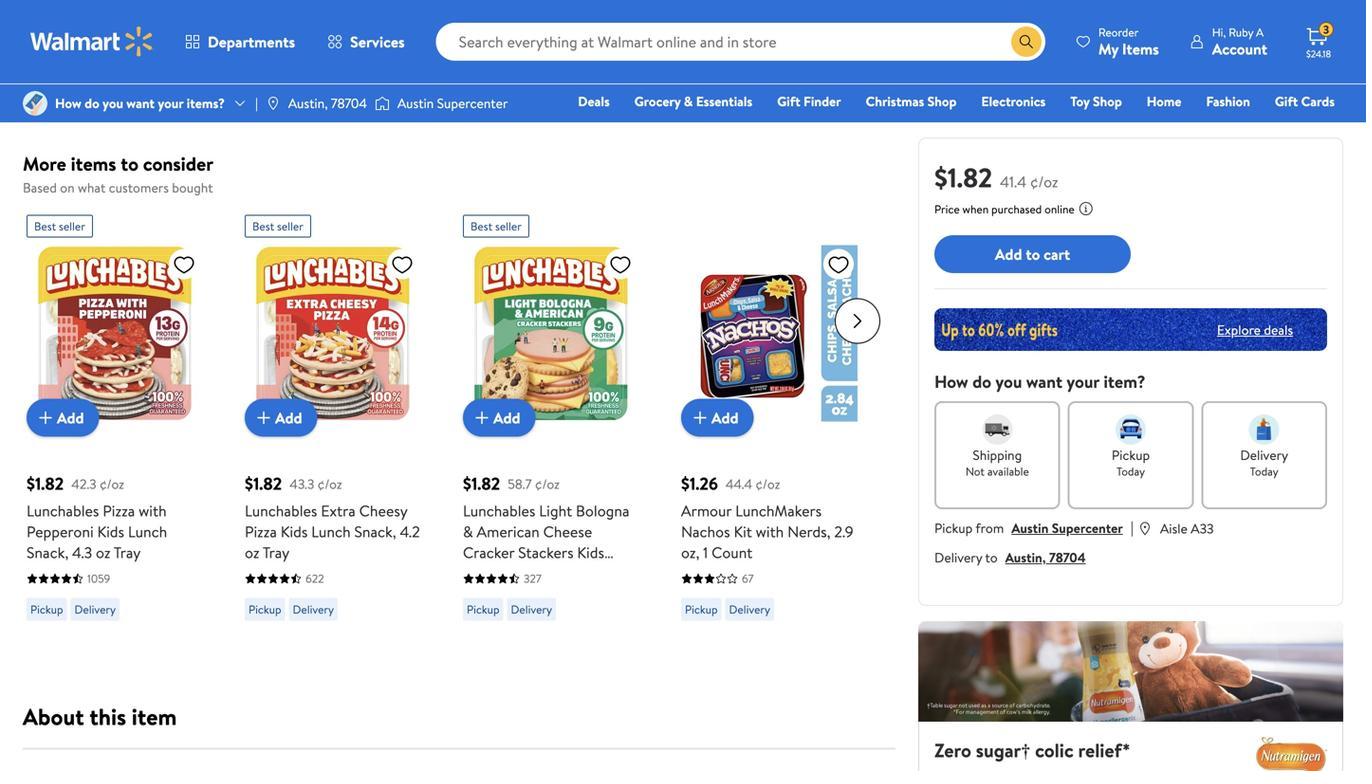 Task type: vqa. For each thing, say whether or not it's contained in the screenshot.


Task type: locate. For each thing, give the bounding box(es) containing it.
lunchables down 42.3
[[27, 501, 99, 521]]

on
[[60, 178, 75, 197]]

$1.82 up the when
[[935, 159, 993, 196]]

0 vertical spatial &
[[684, 92, 693, 111]]

1 horizontal spatial  image
[[266, 96, 281, 111]]

1 add to cart image from the left
[[34, 407, 57, 429]]

you for how do you want your item?
[[996, 370, 1022, 394]]

1 horizontal spatial your
[[1067, 370, 1100, 394]]

1 horizontal spatial you
[[996, 370, 1022, 394]]

0 vertical spatial your
[[158, 94, 183, 112]]

with
[[139, 501, 167, 521], [756, 521, 784, 542]]

1 horizontal spatial best
[[252, 218, 274, 234]]

oz inside $1.82 42.3 ¢/oz lunchables pizza with pepperoni kids lunch snack, 4.3 oz tray
[[96, 542, 111, 563]]

1 horizontal spatial with
[[756, 521, 784, 542]]

add for lunchables pizza with pepperoni kids lunch snack, 4.3 oz tray
[[57, 407, 84, 428]]

armour
[[681, 501, 732, 521]]

1 vertical spatial you
[[996, 370, 1022, 394]]

snack, left 4.2
[[354, 521, 396, 542]]

do for how do you want your items?
[[85, 94, 99, 112]]

shipping
[[973, 446, 1022, 465]]

0 vertical spatial supercenter
[[437, 94, 508, 112]]

pickup from austin supercenter |
[[935, 517, 1134, 538]]

0 horizontal spatial want
[[126, 94, 155, 112]]

43.3
[[290, 475, 314, 493]]

lunch right 4.3
[[128, 521, 167, 542]]

christmas shop link
[[857, 91, 965, 111]]

tray for pepperoni
[[114, 542, 141, 563]]

0 horizontal spatial with
[[139, 501, 167, 521]]

product group containing 147
[[463, 0, 640, 91]]

42.3
[[71, 475, 96, 493]]

2 gift from the left
[[1275, 92, 1298, 111]]

lunch inside $1.82 43.3 ¢/oz lunchables extra cheesy pizza kids lunch snack, 4.2 oz tray
[[311, 521, 351, 542]]

today down intent image for delivery
[[1250, 464, 1279, 480]]

add button for lunchables light bologna & american cheese cracker stackers kids lunch snack, 3.1 oz tray
[[463, 399, 536, 437]]

0 horizontal spatial  image
[[23, 91, 47, 116]]

1 horizontal spatial best seller
[[252, 218, 304, 234]]

2 horizontal spatial kids
[[577, 542, 604, 563]]

2 horizontal spatial oz
[[570, 563, 585, 584]]

nachos
[[681, 521, 730, 542]]

1 vertical spatial to
[[1026, 244, 1040, 265]]

christmas shop
[[866, 92, 957, 111]]

3 add button from the left
[[463, 399, 536, 437]]

your left item?
[[1067, 370, 1100, 394]]

add to cart image
[[34, 407, 57, 429], [252, 407, 275, 429], [689, 407, 712, 429]]

0 horizontal spatial |
[[255, 94, 258, 112]]

$1.82 43.3 ¢/oz lunchables extra cheesy pizza kids lunch snack, 4.2 oz tray
[[245, 472, 420, 563]]

0 horizontal spatial kids
[[97, 521, 124, 542]]

3 seller from the left
[[495, 218, 522, 234]]

best seller for lunchables extra cheesy pizza kids lunch snack, 4.2 oz tray
[[252, 218, 304, 234]]

lunchables inside $1.82 58.7 ¢/oz lunchables light bologna & american cheese cracker stackers kids lunch snack, 3.1 oz tray
[[463, 501, 536, 521]]

1 vertical spatial supercenter
[[1052, 519, 1123, 538]]

oz
[[96, 542, 111, 563], [245, 542, 259, 563], [570, 563, 585, 584]]

grocery & essentials link
[[626, 91, 761, 111]]

kids inside $1.82 42.3 ¢/oz lunchables pizza with pepperoni kids lunch snack, 4.3 oz tray
[[97, 521, 124, 542]]

¢/oz inside $1.82 41.4 ¢/oz
[[1030, 171, 1059, 192]]

$1.82
[[935, 159, 993, 196], [27, 472, 64, 496], [245, 472, 282, 496], [463, 472, 500, 496]]

¢/oz right 42.3
[[100, 475, 124, 493]]

 image
[[23, 91, 47, 116], [266, 96, 281, 111]]

to down from
[[985, 548, 998, 567]]

add to favorites list, lunchables light bologna & american cheese cracker stackers kids lunch snack, 3.1 oz tray image
[[609, 253, 632, 277]]

pizza left extra
[[245, 521, 277, 542]]

american
[[477, 521, 540, 542]]

0 vertical spatial how
[[55, 94, 81, 112]]

add down price when purchased online
[[995, 244, 1022, 265]]

delivery down from
[[935, 548, 982, 567]]

kit
[[734, 521, 752, 542]]

2 today from the left
[[1250, 464, 1279, 480]]

kids for pizza
[[281, 521, 308, 542]]

you up items
[[103, 94, 123, 112]]

lunch down "american"
[[463, 563, 502, 584]]

gift finder link
[[769, 91, 850, 111]]

0 horizontal spatial today
[[1117, 464, 1145, 480]]

how for how do you want your item?
[[935, 370, 969, 394]]

add to favorites list, lunchables extra cheesy pizza kids lunch snack, 4.2 oz tray image
[[391, 253, 414, 277]]

3
[[1324, 22, 1330, 38]]

you up intent image for shipping
[[996, 370, 1022, 394]]

from
[[976, 519, 1004, 538]]

cards
[[1302, 92, 1335, 111]]

gift inside gift cards registry
[[1275, 92, 1298, 111]]

austin down services
[[398, 94, 434, 112]]

best for lunchables light bologna & american cheese cracker stackers kids lunch snack, 3.1 oz tray
[[471, 218, 493, 234]]

snack, inside $1.82 43.3 ¢/oz lunchables extra cheesy pizza kids lunch snack, 4.2 oz tray
[[354, 521, 396, 542]]

your for item?
[[1067, 370, 1100, 394]]

gift left finder
[[777, 92, 801, 111]]

tray
[[114, 542, 141, 563], [263, 542, 290, 563], [588, 563, 615, 584]]

how up more
[[55, 94, 81, 112]]

| right items?
[[255, 94, 258, 112]]

shop inside christmas shop link
[[928, 92, 957, 111]]

toy shop link
[[1062, 91, 1131, 111]]

1 horizontal spatial lunch
[[311, 521, 351, 542]]

1 horizontal spatial want
[[1027, 370, 1063, 394]]

¢/oz right 43.3
[[318, 475, 342, 493]]

lunchables down 43.3
[[245, 501, 317, 521]]

your for items?
[[158, 94, 183, 112]]

lunchables inside $1.82 43.3 ¢/oz lunchables extra cheesy pizza kids lunch snack, 4.2 oz tray
[[245, 501, 317, 521]]

1 seller from the left
[[59, 218, 85, 234]]

lunchables inside $1.82 42.3 ¢/oz lunchables pizza with pepperoni kids lunch snack, 4.3 oz tray
[[27, 501, 99, 521]]

1 vertical spatial &
[[463, 521, 473, 542]]

lunch
[[128, 521, 167, 542], [311, 521, 351, 542], [463, 563, 502, 584]]

1 horizontal spatial austin,
[[1006, 548, 1046, 567]]

0 horizontal spatial gift
[[777, 92, 801, 111]]

delivery down the 147
[[511, 37, 552, 53]]

2 horizontal spatial to
[[1026, 244, 1040, 265]]

1 vertical spatial want
[[1027, 370, 1063, 394]]

debit
[[1221, 119, 1254, 137]]

add up 43.3
[[275, 407, 302, 428]]

pizza inside $1.82 43.3 ¢/oz lunchables extra cheesy pizza kids lunch snack, 4.2 oz tray
[[245, 521, 277, 542]]

consider
[[143, 150, 214, 177]]

 image
[[375, 94, 390, 113]]

0 vertical spatial to
[[121, 150, 139, 177]]

1 best seller from the left
[[34, 218, 85, 234]]

& inside $1.82 58.7 ¢/oz lunchables light bologna & american cheese cracker stackers kids lunch snack, 3.1 oz tray
[[463, 521, 473, 542]]

kids down 43.3
[[281, 521, 308, 542]]

1 horizontal spatial how
[[935, 370, 969, 394]]

$1.82 left 58.7
[[463, 472, 500, 496]]

1 lunchables from the left
[[27, 501, 99, 521]]

4.3
[[72, 542, 92, 563]]

to up customers
[[121, 150, 139, 177]]

product group containing 399
[[681, 0, 858, 91]]

toy shop
[[1071, 92, 1122, 111]]

0 horizontal spatial how
[[55, 94, 81, 112]]

1 add button from the left
[[27, 399, 99, 437]]

¢/oz right 58.7
[[535, 475, 560, 493]]

2 horizontal spatial snack,
[[506, 563, 548, 584]]

ruby
[[1229, 24, 1254, 40]]

¢/oz inside $1.26 44.4 ¢/oz armour lunchmakers nachos kit with nerds, 2.9 oz, 1 count
[[756, 475, 780, 493]]

4.2
[[400, 521, 420, 542]]

0 horizontal spatial seller
[[59, 218, 85, 234]]

delivery
[[75, 37, 116, 53], [293, 37, 334, 53], [511, 37, 552, 53], [729, 37, 771, 53], [1241, 446, 1289, 465], [935, 548, 982, 567], [75, 602, 116, 618], [293, 602, 334, 618], [511, 602, 552, 618], [729, 602, 771, 618]]

1 horizontal spatial oz
[[245, 542, 259, 563]]

1 horizontal spatial gift
[[1275, 92, 1298, 111]]

4 add button from the left
[[681, 399, 754, 437]]

add
[[995, 244, 1022, 265], [57, 407, 84, 428], [275, 407, 302, 428], [493, 407, 521, 428], [712, 407, 739, 428]]

lunchables light bologna & american cheese cracker stackers kids lunch snack, 3.1 oz tray image
[[463, 245, 640, 422]]

gift inside 'link'
[[777, 92, 801, 111]]

Search search field
[[436, 23, 1046, 61]]

0 horizontal spatial oz
[[96, 542, 111, 563]]

0 horizontal spatial add to cart image
[[34, 407, 57, 429]]

with inside $1.26 44.4 ¢/oz armour lunchmakers nachos kit with nerds, 2.9 oz, 1 count
[[756, 521, 784, 542]]

shop right the toy
[[1093, 92, 1122, 111]]

2 add button from the left
[[245, 399, 317, 437]]

add button
[[27, 399, 99, 437], [245, 399, 317, 437], [463, 399, 536, 437], [681, 399, 754, 437]]

1 vertical spatial |
[[1131, 517, 1134, 538]]

today inside pickup today
[[1117, 464, 1145, 480]]

electronics link
[[973, 91, 1055, 111]]

2 seller from the left
[[277, 218, 304, 234]]

about
[[23, 701, 84, 733]]

1 horizontal spatial supercenter
[[1052, 519, 1123, 538]]

add button up 58.7
[[463, 399, 536, 437]]

do up intent image for shipping
[[973, 370, 992, 394]]

2 horizontal spatial tray
[[588, 563, 615, 584]]

intent image for shipping image
[[982, 415, 1013, 445]]

0 horizontal spatial shop
[[928, 92, 957, 111]]

1 vertical spatial austin
[[1012, 519, 1049, 538]]

departments
[[208, 31, 295, 52]]

3.1
[[552, 563, 567, 584]]

add for lunchables extra cheesy pizza kids lunch snack, 4.2 oz tray
[[275, 407, 302, 428]]

a33
[[1191, 520, 1214, 538]]

$1.82 for $1.82 42.3 ¢/oz lunchables pizza with pepperoni kids lunch snack, 4.3 oz tray
[[27, 472, 64, 496]]

0 horizontal spatial your
[[158, 94, 183, 112]]

3 best from the left
[[471, 218, 493, 234]]

today down intent image for pickup
[[1117, 464, 1145, 480]]

not
[[966, 464, 985, 480]]

one debit link
[[1181, 118, 1262, 138]]

oz inside $1.82 58.7 ¢/oz lunchables light bologna & american cheese cracker stackers kids lunch snack, 3.1 oz tray
[[570, 563, 585, 584]]

0 vertical spatial want
[[126, 94, 155, 112]]

seller for pizza
[[59, 218, 85, 234]]

1 horizontal spatial add to cart image
[[252, 407, 275, 429]]

& right grocery
[[684, 92, 693, 111]]

0 horizontal spatial austin
[[398, 94, 434, 112]]

78704 down austin supercenter button
[[1049, 548, 1086, 567]]

¢/oz inside $1.82 43.3 ¢/oz lunchables extra cheesy pizza kids lunch snack, 4.2 oz tray
[[318, 475, 342, 493]]

2 shop from the left
[[1093, 92, 1122, 111]]

¢/oz inside $1.82 58.7 ¢/oz lunchables light bologna & american cheese cracker stackers kids lunch snack, 3.1 oz tray
[[535, 475, 560, 493]]

services button
[[311, 19, 421, 65]]

do
[[85, 94, 99, 112], [973, 370, 992, 394]]

add to favorites list, lunchables pizza with pepperoni kids lunch snack, 4.3 oz tray image
[[173, 253, 195, 277]]

tray inside $1.82 58.7 ¢/oz lunchables light bologna & american cheese cracker stackers kids lunch snack, 3.1 oz tray
[[588, 563, 615, 584]]

oz inside $1.82 43.3 ¢/oz lunchables extra cheesy pizza kids lunch snack, 4.2 oz tray
[[245, 542, 259, 563]]

delivery down 622 in the left of the page
[[293, 602, 334, 618]]

christmas
[[866, 92, 925, 111]]

seller for extra
[[277, 218, 304, 234]]

add button for lunchables extra cheesy pizza kids lunch snack, 4.2 oz tray
[[245, 399, 317, 437]]

add button for lunchables pizza with pepperoni kids lunch snack, 4.3 oz tray
[[27, 399, 99, 437]]

supercenter
[[437, 94, 508, 112], [1052, 519, 1123, 538]]

item
[[132, 701, 177, 733]]

1 horizontal spatial kids
[[281, 521, 308, 542]]

seller for light
[[495, 218, 522, 234]]

lunch for pizza
[[128, 521, 167, 542]]

0 horizontal spatial do
[[85, 94, 99, 112]]

1 horizontal spatial tray
[[263, 542, 290, 563]]

2 horizontal spatial add to cart image
[[689, 407, 712, 429]]

bologna
[[576, 501, 630, 521]]

to for delivery
[[985, 548, 998, 567]]

want left items?
[[126, 94, 155, 112]]

shop right christmas
[[928, 92, 957, 111]]

1059
[[87, 571, 110, 587]]

delivery down 1059
[[75, 602, 116, 618]]

| left aisle
[[1131, 517, 1134, 538]]

explore deals
[[1217, 321, 1293, 339]]

snack, inside $1.82 42.3 ¢/oz lunchables pizza with pepperoni kids lunch snack, 4.3 oz tray
[[27, 542, 68, 563]]

want
[[126, 94, 155, 112], [1027, 370, 1063, 394]]

tray inside $1.82 42.3 ¢/oz lunchables pizza with pepperoni kids lunch snack, 4.3 oz tray
[[114, 542, 141, 563]]

0 horizontal spatial tray
[[114, 542, 141, 563]]

1 horizontal spatial today
[[1250, 464, 1279, 480]]

2 horizontal spatial best seller
[[471, 218, 522, 234]]

1 horizontal spatial shop
[[1093, 92, 1122, 111]]

2 best from the left
[[252, 218, 274, 234]]

best
[[34, 218, 56, 234], [252, 218, 274, 234], [471, 218, 493, 234]]

gift for finder
[[777, 92, 801, 111]]

3 best seller from the left
[[471, 218, 522, 234]]

to inside 'add to cart' button
[[1026, 244, 1040, 265]]

$1.82 left 42.3
[[27, 472, 64, 496]]

pickup inside pickup from austin supercenter |
[[935, 519, 973, 538]]

reorder
[[1099, 24, 1139, 40]]

622
[[306, 571, 324, 587]]

lunch up 622 in the left of the page
[[311, 521, 351, 542]]

intent image for pickup image
[[1116, 415, 1146, 445]]

kids right 4.3
[[97, 521, 124, 542]]

1 vertical spatial austin,
[[1006, 548, 1046, 567]]

today inside delivery today
[[1250, 464, 1279, 480]]

0 horizontal spatial to
[[121, 150, 139, 177]]

1 horizontal spatial to
[[985, 548, 998, 567]]

tray inside $1.82 43.3 ¢/oz lunchables extra cheesy pizza kids lunch snack, 4.2 oz tray
[[263, 542, 290, 563]]

2 best seller from the left
[[252, 218, 304, 234]]

best seller
[[34, 218, 85, 234], [252, 218, 304, 234], [471, 218, 522, 234]]

customers
[[109, 178, 169, 197]]

1 horizontal spatial &
[[684, 92, 693, 111]]

1 horizontal spatial austin
[[1012, 519, 1049, 538]]

austin up austin, 78704 button
[[1012, 519, 1049, 538]]

¢/oz inside $1.82 42.3 ¢/oz lunchables pizza with pepperoni kids lunch snack, 4.3 oz tray
[[100, 475, 124, 493]]

78704 down services popup button
[[331, 94, 367, 112]]

more
[[23, 150, 66, 177]]

best seller for lunchables pizza with pepperoni kids lunch snack, 4.3 oz tray
[[34, 218, 85, 234]]

 image left the austin, 78704
[[266, 96, 281, 111]]

do for how do you want your item?
[[973, 370, 992, 394]]

austin, down pickup from austin supercenter |
[[1006, 548, 1046, 567]]

0 horizontal spatial snack,
[[27, 542, 68, 563]]

online
[[1045, 201, 1075, 217]]

seller
[[59, 218, 85, 234], [277, 218, 304, 234], [495, 218, 522, 234]]

0 horizontal spatial best seller
[[34, 218, 85, 234]]

2 horizontal spatial lunch
[[463, 563, 502, 584]]

add up 42.3
[[57, 407, 84, 428]]

1 shop from the left
[[928, 92, 957, 111]]

kids right 3.1
[[577, 542, 604, 563]]

austin supercenter
[[398, 94, 508, 112]]

want left item?
[[1027, 370, 1063, 394]]

2 horizontal spatial best
[[471, 218, 493, 234]]

2 vertical spatial to
[[985, 548, 998, 567]]

$1.82 42.3 ¢/oz lunchables pizza with pepperoni kids lunch snack, 4.3 oz tray
[[27, 472, 167, 563]]

fashion
[[1207, 92, 1251, 111]]

product group
[[463, 0, 640, 91], [681, 0, 858, 91], [27, 207, 203, 629], [245, 207, 421, 629], [463, 207, 640, 629], [681, 207, 858, 629]]

kids for pepperoni
[[97, 521, 124, 542]]

2 horizontal spatial seller
[[495, 218, 522, 234]]

0 vertical spatial do
[[85, 94, 99, 112]]

price
[[935, 201, 960, 217]]

to left cart
[[1026, 244, 1040, 265]]

add up 44.4
[[712, 407, 739, 428]]

$1.82 left 43.3
[[245, 472, 282, 496]]

austin inside pickup from austin supercenter |
[[1012, 519, 1049, 538]]

1 horizontal spatial snack,
[[354, 521, 396, 542]]

2 lunchables from the left
[[245, 501, 317, 521]]

$1.82 for $1.82 41.4 ¢/oz
[[935, 159, 993, 196]]

1 horizontal spatial lunchables
[[245, 501, 317, 521]]

kids inside $1.82 43.3 ¢/oz lunchables extra cheesy pizza kids lunch snack, 4.2 oz tray
[[281, 521, 308, 542]]

¢/oz for $1.82 41.4 ¢/oz
[[1030, 171, 1059, 192]]

today for pickup
[[1117, 464, 1145, 480]]

next slide for more items to consider list image
[[835, 298, 881, 344]]

delivery down 67
[[729, 602, 771, 618]]

based
[[23, 178, 57, 197]]

shop inside toy shop link
[[1093, 92, 1122, 111]]

1 vertical spatial your
[[1067, 370, 1100, 394]]

shipping not available
[[966, 446, 1029, 480]]

delivery up the austin, 78704
[[293, 37, 334, 53]]

0 horizontal spatial pizza
[[103, 501, 135, 521]]

add up 58.7
[[493, 407, 521, 428]]

0 horizontal spatial lunchables
[[27, 501, 99, 521]]

your
[[158, 94, 183, 112], [1067, 370, 1100, 394]]

austin, 78704 button
[[1006, 548, 1086, 567]]

0 horizontal spatial you
[[103, 94, 123, 112]]

departments button
[[169, 19, 311, 65]]

pizza right pepperoni
[[103, 501, 135, 521]]

how up not
[[935, 370, 969, 394]]

¢/oz right 44.4
[[756, 475, 780, 493]]

0 vertical spatial you
[[103, 94, 123, 112]]

count
[[712, 542, 753, 563]]

$1.82 inside $1.82 42.3 ¢/oz lunchables pizza with pepperoni kids lunch snack, 4.3 oz tray
[[27, 472, 64, 496]]

add to cart image for lunchables pizza with pepperoni kids lunch snack, 4.3 oz tray
[[34, 407, 57, 429]]

about this item
[[23, 701, 177, 733]]

do up items
[[85, 94, 99, 112]]

best for lunchables extra cheesy pizza kids lunch snack, 4.2 oz tray
[[252, 218, 274, 234]]

1 vertical spatial how
[[935, 370, 969, 394]]

lunchables down 58.7
[[463, 501, 536, 521]]

snack, left 4.3
[[27, 542, 68, 563]]

today
[[1117, 464, 1145, 480], [1250, 464, 1279, 480]]

0 horizontal spatial austin,
[[288, 94, 328, 112]]

delivery down intent image for delivery
[[1241, 446, 1289, 465]]

0 horizontal spatial lunch
[[128, 521, 167, 542]]

$1.82 inside $1.82 43.3 ¢/oz lunchables extra cheesy pizza kids lunch snack, 4.2 oz tray
[[245, 472, 282, 496]]

lunch inside $1.82 58.7 ¢/oz lunchables light bologna & american cheese cracker stackers kids lunch snack, 3.1 oz tray
[[463, 563, 502, 584]]

my
[[1099, 38, 1119, 59]]

1 horizontal spatial seller
[[277, 218, 304, 234]]

add button up 42.3
[[27, 399, 99, 437]]

gift left cards
[[1275, 92, 1298, 111]]

lunch inside $1.82 42.3 ¢/oz lunchables pizza with pepperoni kids lunch snack, 4.3 oz tray
[[128, 521, 167, 542]]

1 horizontal spatial pizza
[[245, 521, 277, 542]]

3 lunchables from the left
[[463, 501, 536, 521]]

1 today from the left
[[1117, 464, 1145, 480]]

1 gift from the left
[[777, 92, 801, 111]]

2 add to cart image from the left
[[252, 407, 275, 429]]

$1.82 inside $1.82 58.7 ¢/oz lunchables light bologna & american cheese cracker stackers kids lunch snack, 3.1 oz tray
[[463, 472, 500, 496]]

0 horizontal spatial &
[[463, 521, 473, 542]]

¢/oz for $1.82 43.3 ¢/oz lunchables extra cheesy pizza kids lunch snack, 4.2 oz tray
[[318, 475, 342, 493]]

your left items?
[[158, 94, 183, 112]]

3 add to cart image from the left
[[689, 407, 712, 429]]

& left "american"
[[463, 521, 473, 542]]

 image up more
[[23, 91, 47, 116]]

add button up 43.3
[[245, 399, 317, 437]]

snack, left 3.1
[[506, 563, 548, 584]]

0 vertical spatial 78704
[[331, 94, 367, 112]]

1 horizontal spatial do
[[973, 370, 992, 394]]

1 vertical spatial do
[[973, 370, 992, 394]]

1 best from the left
[[34, 218, 56, 234]]

fashion link
[[1198, 91, 1259, 111]]

0 horizontal spatial best
[[34, 218, 56, 234]]

to
[[121, 150, 139, 177], [1026, 244, 1040, 265], [985, 548, 998, 567]]

2 horizontal spatial lunchables
[[463, 501, 536, 521]]

armour lunchmakers nachos kit with nerds, 2.9 oz, 1 count image
[[681, 245, 858, 422]]

austin, down departments
[[288, 94, 328, 112]]

¢/oz right 41.4 at the top
[[1030, 171, 1059, 192]]

snack,
[[354, 521, 396, 542], [27, 542, 68, 563], [506, 563, 548, 584]]

add button up the $1.26
[[681, 399, 754, 437]]

walmart image
[[30, 27, 154, 57]]

0 horizontal spatial supercenter
[[437, 94, 508, 112]]

oz for pepperoni
[[96, 542, 111, 563]]

1 horizontal spatial 78704
[[1049, 548, 1086, 567]]



Task type: describe. For each thing, give the bounding box(es) containing it.
147
[[524, 6, 540, 22]]

lunchables for pepperoni
[[27, 501, 99, 521]]

more items to consider based on what customers bought
[[23, 150, 214, 197]]

items
[[71, 150, 116, 177]]

pizza inside $1.82 42.3 ¢/oz lunchables pizza with pepperoni kids lunch snack, 4.3 oz tray
[[103, 501, 135, 521]]

¢/oz for $1.82 58.7 ¢/oz lunchables light bologna & american cheese cracker stackers kids lunch snack, 3.1 oz tray
[[535, 475, 560, 493]]

399
[[742, 6, 761, 22]]

lunchables for &
[[463, 501, 536, 521]]

kids inside $1.82 58.7 ¢/oz lunchables light bologna & american cheese cracker stackers kids lunch snack, 3.1 oz tray
[[577, 542, 604, 563]]

aisle a33
[[1161, 520, 1214, 538]]

add to cart button
[[935, 235, 1131, 273]]

toy
[[1071, 92, 1090, 111]]

hi, ruby a account
[[1212, 24, 1268, 59]]

with inside $1.82 42.3 ¢/oz lunchables pizza with pepperoni kids lunch snack, 4.3 oz tray
[[139, 501, 167, 521]]

0 vertical spatial |
[[255, 94, 258, 112]]

up to sixty percent off deals. shop now. image
[[935, 308, 1328, 351]]

pepperoni
[[27, 521, 94, 542]]

lunchables extra cheesy pizza kids lunch snack, 4.2 oz tray image
[[245, 245, 421, 422]]

hi,
[[1212, 24, 1226, 40]]

to for add
[[1026, 244, 1040, 265]]

want for item?
[[1027, 370, 1063, 394]]

austin, 78704
[[288, 94, 367, 112]]

one debit
[[1190, 119, 1254, 137]]

search icon image
[[1019, 34, 1034, 49]]

0 horizontal spatial 78704
[[331, 94, 367, 112]]

snack, for 4.3
[[27, 542, 68, 563]]

$1.82 58.7 ¢/oz lunchables light bologna & american cheese cracker stackers kids lunch snack, 3.1 oz tray
[[463, 472, 630, 584]]

walmart+
[[1279, 119, 1335, 137]]

delivery today
[[1241, 446, 1289, 480]]

to inside more items to consider based on what customers bought
[[121, 150, 139, 177]]

this
[[90, 701, 126, 733]]

reorder my items
[[1099, 24, 1159, 59]]

delivery up how do you want your items?
[[75, 37, 116, 53]]

¢/oz for $1.82 42.3 ¢/oz lunchables pizza with pepperoni kids lunch snack, 4.3 oz tray
[[100, 475, 124, 493]]

items?
[[187, 94, 225, 112]]

add button inside product 'group'
[[681, 399, 754, 437]]

cracker
[[463, 542, 515, 563]]

cart
[[1044, 244, 1070, 265]]

lunch for extra
[[311, 521, 351, 542]]

$24.18
[[1307, 47, 1331, 60]]

deals
[[1264, 321, 1293, 339]]

delivery down 327
[[511, 602, 552, 618]]

want for items?
[[126, 94, 155, 112]]

aisle
[[1161, 520, 1188, 538]]

0 vertical spatial austin,
[[288, 94, 328, 112]]

explore
[[1217, 321, 1261, 339]]

tray for pizza
[[263, 542, 290, 563]]

shop for christmas shop
[[928, 92, 957, 111]]

legal information image
[[1079, 201, 1094, 216]]

Walmart Site-Wide search field
[[436, 23, 1046, 61]]

add to cart image for lunchables extra cheesy pizza kids lunch snack, 4.2 oz tray
[[252, 407, 275, 429]]

walmart+ link
[[1270, 118, 1344, 138]]

one
[[1190, 119, 1218, 137]]

0 vertical spatial austin
[[398, 94, 434, 112]]

product group containing $1.26
[[681, 207, 858, 629]]

delivery down 399
[[729, 37, 771, 53]]

 image for how do you want your items?
[[23, 91, 47, 116]]

$1.26 44.4 ¢/oz armour lunchmakers nachos kit with nerds, 2.9 oz, 1 count
[[681, 472, 854, 563]]

add to cart image inside product 'group'
[[689, 407, 712, 429]]

home link
[[1138, 91, 1190, 111]]

$1.82 41.4 ¢/oz
[[935, 159, 1059, 196]]

add to cart
[[995, 244, 1070, 265]]

intent image for delivery image
[[1249, 415, 1280, 445]]

supercenter inside pickup from austin supercenter |
[[1052, 519, 1123, 538]]

what
[[78, 178, 106, 197]]

327
[[524, 571, 542, 587]]

registry link
[[1108, 118, 1174, 138]]

& inside grocery & essentials link
[[684, 92, 693, 111]]

pickup today
[[1112, 446, 1150, 480]]

add to favorites list, armour lunchmakers nachos kit with nerds, 2.9 oz, 1 count image
[[827, 253, 850, 277]]

44.4
[[726, 475, 753, 493]]

nerds,
[[788, 521, 831, 542]]

add to cart image
[[471, 407, 493, 429]]

austin supercenter button
[[1012, 519, 1123, 538]]

bought
[[172, 178, 213, 197]]

item?
[[1104, 370, 1146, 394]]

explore deals link
[[1210, 313, 1301, 347]]

67
[[742, 571, 754, 587]]

lunchmakers
[[736, 501, 822, 521]]

1 horizontal spatial |
[[1131, 517, 1134, 538]]

grocery
[[635, 92, 681, 111]]

¢/oz for $1.26 44.4 ¢/oz armour lunchmakers nachos kit with nerds, 2.9 oz, 1 count
[[756, 475, 780, 493]]

available
[[988, 464, 1029, 480]]

$1.82 for $1.82 58.7 ¢/oz lunchables light bologna & american cheese cracker stackers kids lunch snack, 3.1 oz tray
[[463, 472, 500, 496]]

grocery & essentials
[[635, 92, 753, 111]]

oz,
[[681, 542, 700, 563]]

gift finder
[[777, 92, 841, 111]]

how do you want your items?
[[55, 94, 225, 112]]

essentials
[[696, 92, 753, 111]]

best for lunchables pizza with pepperoni kids lunch snack, 4.3 oz tray
[[34, 218, 56, 234]]

deals link
[[570, 91, 618, 111]]

price when purchased online
[[935, 201, 1075, 217]]

lunchables for pizza
[[245, 501, 317, 521]]

oz for pizza
[[245, 542, 259, 563]]

lunchables pizza with pepperoni kids lunch snack, 4.3 oz tray image
[[27, 245, 203, 422]]

when
[[963, 201, 989, 217]]

add inside product 'group'
[[712, 407, 739, 428]]

delivery to austin, 78704
[[935, 548, 1086, 567]]

$1.26
[[681, 472, 718, 496]]

41.4
[[1000, 171, 1027, 192]]

2.9
[[834, 521, 854, 542]]

today for delivery
[[1250, 464, 1279, 480]]

 image for austin, 78704
[[266, 96, 281, 111]]

you for how do you want your items?
[[103, 94, 123, 112]]

$1.82 for $1.82 43.3 ¢/oz lunchables extra cheesy pizza kids lunch snack, 4.2 oz tray
[[245, 472, 282, 496]]

deals
[[578, 92, 610, 111]]

1
[[703, 542, 708, 563]]

snack, for 4.2
[[354, 521, 396, 542]]

purchased
[[992, 201, 1042, 217]]

light
[[539, 501, 572, 521]]

add inside button
[[995, 244, 1022, 265]]

shop for toy shop
[[1093, 92, 1122, 111]]

home
[[1147, 92, 1182, 111]]

registry
[[1117, 119, 1165, 137]]

1 vertical spatial 78704
[[1049, 548, 1086, 567]]

cheesy
[[359, 501, 407, 521]]

gift cards link
[[1267, 91, 1344, 111]]

add for lunchables light bologna & american cheese cracker stackers kids lunch snack, 3.1 oz tray
[[493, 407, 521, 428]]

gift for cards
[[1275, 92, 1298, 111]]

how for how do you want your items?
[[55, 94, 81, 112]]

items
[[1122, 38, 1159, 59]]

gift cards registry
[[1117, 92, 1335, 137]]

snack, inside $1.82 58.7 ¢/oz lunchables light bologna & american cheese cracker stackers kids lunch snack, 3.1 oz tray
[[506, 563, 548, 584]]

best seller for lunchables light bologna & american cheese cracker stackers kids lunch snack, 3.1 oz tray
[[471, 218, 522, 234]]



